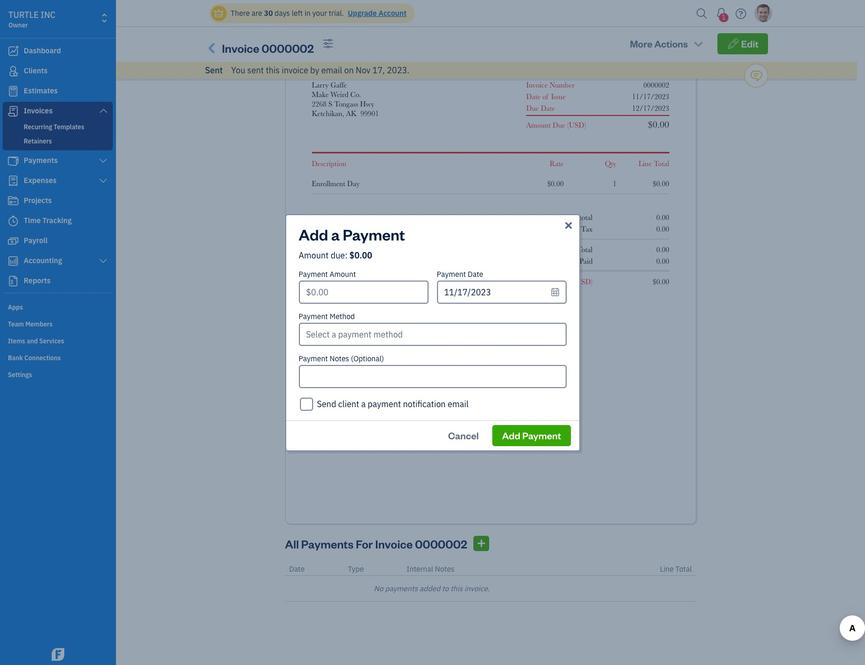Task type: describe. For each thing, give the bounding box(es) containing it.
0 horizontal spatial )
[[585, 121, 586, 129]]

payment for payment notes (optional)
[[299, 354, 328, 363]]

0 vertical spatial your
[[312, 8, 327, 18]]

email
[[448, 398, 469, 409]]

payment method
[[299, 311, 355, 321]]

no
[[374, 584, 383, 594]]

owner
[[8, 21, 28, 29]]

total for qty
[[654, 159, 670, 168]]

amount inside total amount paid
[[553, 257, 578, 265]]

email.
[[365, 36, 385, 46]]

project image
[[7, 196, 20, 206]]

tongass
[[334, 100, 358, 108]]

upgrade account link
[[346, 8, 407, 18]]

this
[[451, 584, 463, 594]]

1 horizontal spatial )
[[591, 277, 593, 286]]

search image
[[694, 6, 711, 21]]

enrollment day
[[312, 179, 360, 188]]

line total for internal notes
[[660, 565, 692, 574]]

client
[[338, 398, 359, 409]]

gaffe for make
[[331, 81, 347, 89]]

1 vertical spatial your
[[308, 36, 322, 46]]

payment for payment method
[[299, 311, 328, 321]]

items and services image
[[8, 336, 113, 345]]

payments
[[301, 536, 354, 551]]

Send a message text field
[[230, 12, 767, 35]]

invoice for invoice 0000002
[[222, 41, 260, 55]]

invoice image
[[7, 106, 20, 117]]

rate
[[550, 159, 564, 168]]

due
[[331, 250, 345, 260]]

make
[[312, 90, 329, 99]]

there are 30 days left in your trial. upgrade account
[[231, 8, 407, 18]]

for
[[356, 536, 373, 551]]

to
[[442, 584, 449, 594]]

method
[[330, 311, 355, 321]]

payment for payment amount
[[299, 269, 328, 279]]

0 vertical spatial due
[[526, 104, 539, 112]]

client image
[[7, 66, 20, 76]]

left
[[292, 8, 303, 18]]

0 vertical spatial a
[[331, 224, 340, 244]]

crown image
[[213, 8, 224, 19]]

0 vertical spatial (
[[567, 121, 569, 129]]

subtotal tax
[[568, 213, 593, 233]]

trial.
[[329, 8, 344, 18]]

s
[[329, 100, 333, 108]]

weird
[[331, 90, 349, 99]]

amount down total amount paid
[[533, 277, 558, 286]]

main element
[[0, 0, 142, 665]]

type
[[348, 565, 364, 574]]

all
[[285, 536, 299, 551]]

turtle for turtle inc owner
[[8, 9, 39, 20]]

day
[[347, 179, 360, 188]]

add a payment image
[[477, 537, 486, 550]]

enrollment
[[312, 179, 346, 188]]

expense image
[[7, 176, 20, 186]]

total for internal notes
[[676, 565, 692, 574]]

bank connections image
[[8, 353, 113, 362]]

12/17/2023
[[632, 104, 670, 112]]

2 horizontal spatial 0000002
[[644, 81, 670, 89]]

payment date
[[437, 269, 483, 279]]

larry gaffe will receive your message by email.
[[230, 36, 385, 46]]

0 vertical spatial usd
[[569, 121, 585, 129]]

tax
[[581, 225, 593, 233]]

1 vertical spatial a
[[361, 398, 366, 409]]

chevron large down image for 'chart' icon
[[98, 257, 108, 265]]

pencil image
[[728, 38, 740, 49]]

are
[[252, 8, 262, 18]]

due date
[[526, 104, 555, 112]]

notification
[[403, 398, 446, 409]]

notes for internal
[[435, 565, 455, 574]]

there
[[231, 8, 250, 18]]

add payment button
[[493, 425, 571, 446]]

add a payment
[[299, 224, 405, 244]]

:
[[345, 250, 348, 260]]

payment inside add payment button
[[522, 429, 561, 441]]

3 0.00 from the top
[[657, 245, 670, 254]]

no payments added to this invoice.
[[374, 584, 490, 594]]

date down all
[[289, 565, 305, 574]]

number
[[550, 81, 575, 89]]

1 horizontal spatial 0000002
[[415, 536, 467, 551]]

freshbooks image
[[50, 648, 66, 661]]

payment for payment date
[[437, 269, 466, 279]]

line total for qty
[[639, 159, 670, 168]]

turtle inc owner
[[8, 9, 55, 29]]

chevron large down image
[[98, 107, 108, 115]]

date of issue
[[526, 92, 566, 101]]

0 horizontal spatial 0000002
[[262, 41, 314, 55]]

amount down due date
[[526, 121, 551, 129]]

invoice 0000002
[[222, 41, 314, 55]]

add for add payment
[[502, 429, 521, 441]]

qty
[[605, 159, 617, 168]]

hwy
[[360, 100, 374, 108]]

upgrade
[[348, 8, 377, 18]]

inc for turtle inc owner
[[41, 9, 55, 20]]

ketchikan,
[[312, 109, 344, 118]]

1 0.00 from the top
[[657, 213, 670, 222]]

invoice.
[[465, 584, 490, 594]]

date inside add a payment dialog
[[468, 269, 483, 279]]

payment image
[[7, 156, 20, 166]]

Payment Method text field
[[300, 324, 566, 345]]

1 vertical spatial due
[[553, 121, 566, 129]]

amount due : $0.00
[[299, 250, 372, 260]]

of
[[543, 92, 549, 101]]



Task type: locate. For each thing, give the bounding box(es) containing it.
1 vertical spatial line
[[660, 565, 674, 574]]

report image
[[7, 276, 20, 286]]

$0.00
[[648, 119, 670, 130], [548, 179, 564, 188], [653, 179, 670, 188], [350, 250, 372, 260], [653, 277, 670, 286]]

0 vertical spatial notes
[[330, 354, 349, 363]]

2 chevron large down image from the top
[[98, 177, 108, 185]]

date up date in mm/dd/yyyy format text field
[[468, 269, 483, 279]]

0000002 up internal notes
[[415, 536, 467, 551]]

2 0.00 0.00 from the top
[[657, 245, 670, 265]]

turtle
[[8, 9, 39, 20], [312, 18, 342, 27]]

payment amount
[[299, 269, 356, 279]]

0 vertical spatial add
[[299, 224, 328, 244]]

gaffe
[[249, 36, 267, 46], [331, 81, 347, 89]]

1 vertical spatial usd
[[576, 277, 591, 286]]

co.
[[350, 90, 361, 99]]

add for add a payment
[[299, 224, 328, 244]]

0 horizontal spatial invoice
[[222, 41, 260, 55]]

turtle up owner
[[8, 9, 39, 20]]

gaffe inside the larry gaffe make weird co. 2268 s tongass hwy ketchikan, ak  99901
[[331, 81, 347, 89]]

1 vertical spatial total
[[577, 245, 593, 254]]

1 horizontal spatial notes
[[435, 565, 455, 574]]

add right cancel
[[502, 429, 521, 441]]

1 vertical spatial chevron large down image
[[98, 177, 108, 185]]

larry up make
[[312, 81, 329, 89]]

issue
[[551, 92, 566, 101]]

timer image
[[7, 216, 20, 226]]

invoice right for
[[375, 536, 413, 551]]

larry
[[230, 36, 247, 46], [312, 81, 329, 89]]

apps image
[[8, 303, 113, 311]]

due down due date
[[553, 121, 566, 129]]

0 horizontal spatial larry
[[230, 36, 247, 46]]

receive
[[282, 36, 306, 46]]

None text field
[[299, 365, 567, 388]]

a right client
[[361, 398, 366, 409]]

money image
[[7, 236, 20, 246]]

settings image
[[8, 370, 113, 379]]

larry for larry gaffe make weird co. 2268 s tongass hwy ketchikan, ak  99901
[[312, 81, 329, 89]]

invoices image
[[205, 40, 220, 56]]

line total
[[639, 159, 670, 168], [660, 565, 692, 574]]

notes up to
[[435, 565, 455, 574]]

add inside button
[[502, 429, 521, 441]]

1 vertical spatial 0000002
[[644, 81, 670, 89]]

paid
[[580, 257, 593, 265]]

larry for larry gaffe will receive your message by email.
[[230, 36, 247, 46]]

4 0.00 from the top
[[657, 257, 670, 265]]

1 vertical spatial invoice
[[526, 81, 548, 89]]

2 vertical spatial total
[[676, 565, 692, 574]]

your right in
[[312, 8, 327, 18]]

your right the receive
[[308, 36, 322, 46]]

description
[[312, 159, 346, 168]]

will
[[269, 36, 280, 46]]

1 0.00 0.00 from the top
[[657, 213, 670, 233]]

total
[[654, 159, 670, 168], [577, 245, 593, 254], [676, 565, 692, 574]]

usd down number
[[569, 121, 585, 129]]

total inside total amount paid
[[577, 245, 593, 254]]

1 vertical spatial line total
[[660, 565, 692, 574]]

a up 'amount due : $0.00'
[[331, 224, 340, 244]]

invoice for invoice number
[[526, 81, 548, 89]]

0 horizontal spatial notes
[[330, 354, 349, 363]]

larry inside the larry gaffe make weird co. 2268 s tongass hwy ketchikan, ak  99901
[[312, 81, 329, 89]]

turtle down the there are 30 days left in your trial. upgrade account
[[312, 18, 342, 27]]

0 vertical spatial line total
[[639, 159, 670, 168]]

0.00 0.00 for total
[[657, 245, 670, 265]]

turtle inc
[[312, 18, 357, 27]]

gaffe up weird
[[331, 81, 347, 89]]

0000002 down days
[[262, 41, 314, 55]]

chevron large down image for payment icon
[[98, 157, 108, 165]]

amount due ( usd ) down due date
[[526, 121, 586, 129]]

1 horizontal spatial (
[[574, 277, 576, 286]]

0 vertical spatial 0000002
[[262, 41, 314, 55]]

internal notes
[[407, 565, 455, 574]]

larry gaffe make weird co. 2268 s tongass hwy ketchikan, ak  99901
[[312, 81, 379, 118]]

(optional)
[[351, 354, 384, 363]]

date down "date of issue"
[[541, 104, 555, 112]]

inc for turtle inc
[[343, 18, 357, 27]]

0 horizontal spatial a
[[331, 224, 340, 244]]

0 horizontal spatial line
[[639, 159, 652, 168]]

due
[[526, 104, 539, 112], [553, 121, 566, 129], [559, 277, 572, 286]]

subtotal
[[568, 213, 593, 222]]

0 vertical spatial amount due ( usd )
[[526, 121, 586, 129]]

1
[[613, 179, 617, 188]]

internal
[[407, 565, 433, 574]]

11/17/2023
[[632, 92, 670, 101]]

0 vertical spatial 0.00 0.00
[[657, 213, 670, 233]]

send client a payment notification email
[[317, 398, 469, 409]]

amount
[[526, 121, 551, 129], [299, 250, 329, 260], [553, 257, 578, 265], [330, 269, 356, 279], [533, 277, 558, 286]]

due down "date of issue"
[[526, 104, 539, 112]]

add a payment dialog
[[0, 201, 865, 464]]

add
[[299, 224, 328, 244], [502, 429, 521, 441]]

date left of
[[526, 92, 541, 101]]

0000002 up the 11/17/2023
[[644, 81, 670, 89]]

all payments for invoice 0000002
[[285, 536, 467, 551]]

added
[[420, 584, 441, 594]]

1 vertical spatial )
[[591, 277, 593, 286]]

inc inside turtle inc owner
[[41, 9, 55, 20]]

0 vertical spatial total
[[654, 159, 670, 168]]

30
[[264, 8, 273, 18]]

0.00
[[657, 213, 670, 222], [657, 225, 670, 233], [657, 245, 670, 254], [657, 257, 670, 265]]

payment notes (optional)
[[299, 354, 384, 363]]

cancel button
[[439, 425, 488, 446]]

amount down :
[[330, 269, 356, 279]]

invoice up of
[[526, 81, 548, 89]]

notes
[[330, 354, 349, 363], [435, 565, 455, 574]]

2 0.00 from the top
[[657, 225, 670, 233]]

send
[[317, 398, 336, 409]]

1 vertical spatial gaffe
[[331, 81, 347, 89]]

close image
[[563, 219, 574, 232]]

0000002
[[262, 41, 314, 55], [644, 81, 670, 89], [415, 536, 467, 551]]

amount due ( usd ) down total amount paid
[[533, 277, 593, 286]]

edit
[[742, 37, 759, 50]]

0 vertical spatial chevron large down image
[[98, 157, 108, 165]]

invoice number
[[526, 81, 575, 89]]

1 vertical spatial 0.00 0.00
[[657, 245, 670, 265]]

notes inside add a payment dialog
[[330, 354, 349, 363]]

0 vertical spatial invoice
[[222, 41, 260, 55]]

1 horizontal spatial invoice
[[375, 536, 413, 551]]

1 vertical spatial notes
[[435, 565, 455, 574]]

0 horizontal spatial add
[[299, 224, 328, 244]]

amount left "paid"
[[553, 257, 578, 265]]

chart image
[[7, 256, 20, 266]]

in
[[305, 8, 311, 18]]

0 horizontal spatial turtle
[[8, 9, 39, 20]]

1 horizontal spatial line
[[660, 565, 674, 574]]

days
[[275, 8, 290, 18]]

0 horizontal spatial total
[[577, 245, 593, 254]]

$0.00 inside add a payment dialog
[[350, 250, 372, 260]]

a
[[331, 224, 340, 244], [361, 398, 366, 409]]

1 vertical spatial (
[[574, 277, 576, 286]]

total amount paid
[[553, 245, 593, 265]]

usd down "paid"
[[576, 277, 591, 286]]

payment
[[343, 224, 405, 244], [299, 269, 328, 279], [437, 269, 466, 279], [299, 311, 328, 321], [299, 354, 328, 363], [522, 429, 561, 441]]

chevron large down image
[[98, 157, 108, 165], [98, 177, 108, 185], [98, 257, 108, 265]]

2268
[[312, 100, 327, 108]]

0 vertical spatial larry
[[230, 36, 247, 46]]

due down total amount paid
[[559, 277, 572, 286]]

1 horizontal spatial a
[[361, 398, 366, 409]]

larry right invoices icon
[[230, 36, 247, 46]]

line
[[639, 159, 652, 168], [660, 565, 674, 574]]

add payment
[[502, 429, 561, 441]]

0 vertical spatial gaffe
[[249, 36, 267, 46]]

gaffe for will
[[249, 36, 267, 46]]

usd
[[569, 121, 585, 129], [576, 277, 591, 286]]

0.00 0.00
[[657, 213, 670, 233], [657, 245, 670, 265]]

chevron large down image for expense icon
[[98, 177, 108, 185]]

payment
[[368, 398, 401, 409]]

1 horizontal spatial gaffe
[[331, 81, 347, 89]]

0 horizontal spatial (
[[567, 121, 569, 129]]

turtle inside turtle inc owner
[[8, 9, 39, 20]]

2 vertical spatial chevron large down image
[[98, 257, 108, 265]]

1 vertical spatial amount due ( usd )
[[533, 277, 593, 286]]

1 vertical spatial larry
[[312, 81, 329, 89]]

2 horizontal spatial invoice
[[526, 81, 548, 89]]

notes for payment
[[330, 354, 349, 363]]

edit link
[[718, 33, 768, 54]]

3 chevron large down image from the top
[[98, 257, 108, 265]]

amount due ( usd )
[[526, 121, 586, 129], [533, 277, 593, 286]]

date
[[526, 92, 541, 101], [541, 104, 555, 112], [468, 269, 483, 279], [289, 565, 305, 574]]

2 horizontal spatial total
[[676, 565, 692, 574]]

)
[[585, 121, 586, 129], [591, 277, 593, 286]]

estimate image
[[7, 86, 20, 97]]

your
[[312, 8, 327, 18], [308, 36, 322, 46]]

0 horizontal spatial gaffe
[[249, 36, 267, 46]]

dashboard image
[[7, 46, 20, 56]]

payments
[[385, 584, 418, 594]]

message
[[324, 36, 353, 46]]

invoice right invoices icon
[[222, 41, 260, 55]]

by
[[355, 36, 363, 46]]

notes left (optional)
[[330, 354, 349, 363]]

1 vertical spatial add
[[502, 429, 521, 441]]

1 chevron large down image from the top
[[98, 157, 108, 165]]

gaffe left will
[[249, 36, 267, 46]]

2 vertical spatial invoice
[[375, 536, 413, 551]]

2 vertical spatial 0000002
[[415, 536, 467, 551]]

add up 'amount due : $0.00'
[[299, 224, 328, 244]]

turtle for turtle inc
[[312, 18, 342, 27]]

2 vertical spatial due
[[559, 277, 572, 286]]

0 vertical spatial line
[[639, 159, 652, 168]]

99901
[[361, 109, 379, 118]]

1 horizontal spatial add
[[502, 429, 521, 441]]

Date in MM/DD/YYYY format text field
[[437, 280, 567, 304]]

0.00 0.00 for subtotal
[[657, 213, 670, 233]]

inc
[[41, 9, 55, 20], [343, 18, 357, 27]]

cancel
[[448, 429, 479, 441]]

1 horizontal spatial turtle
[[312, 18, 342, 27]]

0 vertical spatial )
[[585, 121, 586, 129]]

1 horizontal spatial total
[[654, 159, 670, 168]]

line for internal notes
[[660, 565, 674, 574]]

line for qty
[[639, 159, 652, 168]]

team members image
[[8, 320, 113, 328]]

1 horizontal spatial larry
[[312, 81, 329, 89]]

0 horizontal spatial inc
[[41, 9, 55, 20]]

1 horizontal spatial inc
[[343, 18, 357, 27]]

invoice
[[222, 41, 260, 55], [526, 81, 548, 89], [375, 536, 413, 551]]

Amount (USD) text field
[[299, 280, 429, 304]]

go to help image
[[733, 6, 750, 21]]

amount up the payment amount
[[299, 250, 329, 260]]

account
[[379, 8, 407, 18]]



Task type: vqa. For each thing, say whether or not it's contained in the screenshot.
the bottom chevron large down image
yes



